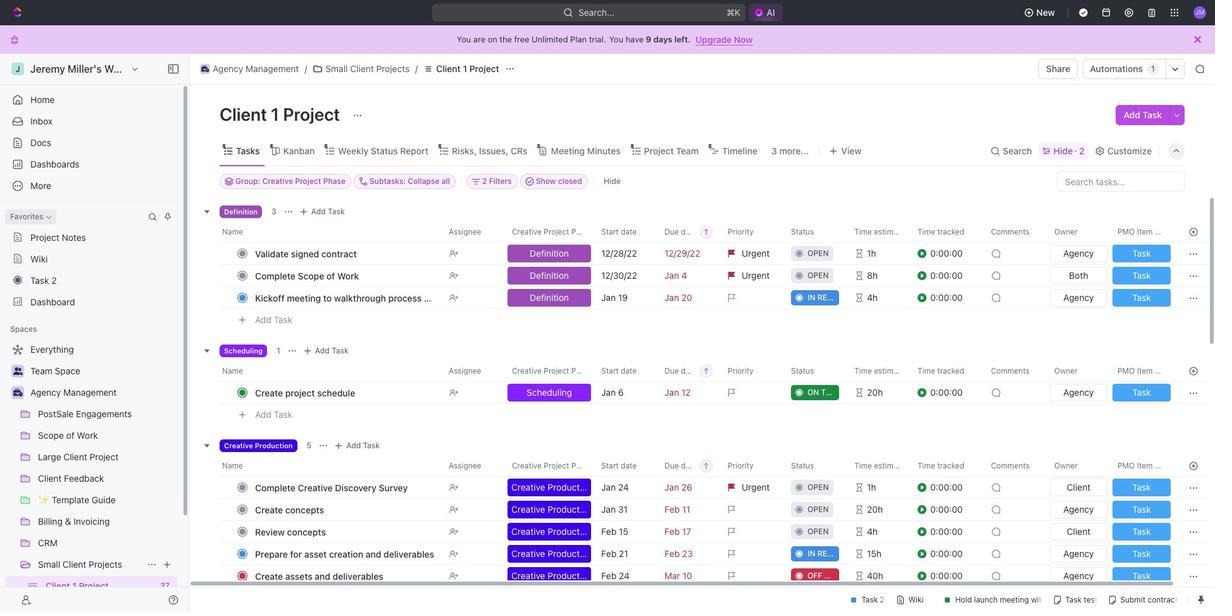Task type: locate. For each thing, give the bounding box(es) containing it.
feedback
[[64, 474, 104, 484]]

0 vertical spatial time tracked
[[918, 227, 965, 237]]

owner button for agency
[[1047, 222, 1110, 242]]

complete up create concepts
[[255, 483, 296, 494]]

0 horizontal spatial business time image
[[13, 389, 22, 397]]

agency button for schedule
[[1048, 382, 1110, 405]]

ai button
[[749, 4, 783, 22]]

weekly status report
[[338, 145, 429, 156]]

the
[[500, 34, 512, 44]]

client 1 project up kanban link
[[220, 104, 344, 125]]

1 item from the top
[[1138, 227, 1153, 237]]

1 owner button from the top
[[1047, 222, 1110, 242]]

0 vertical spatial time tracked button
[[910, 222, 984, 242]]

invoicing
[[74, 517, 110, 527]]

creative production button
[[505, 477, 594, 500], [505, 499, 594, 522], [505, 521, 594, 544], [505, 543, 594, 566], [505, 565, 594, 588]]

1 open from the top
[[808, 249, 829, 258]]

1 client button from the top
[[1048, 477, 1110, 500]]

3 0:00:00 button from the top
[[918, 287, 984, 310]]

1 assignee from the top
[[449, 227, 481, 237]]

time tracked for 20h
[[918, 462, 965, 471]]

4h button for 20h
[[847, 521, 910, 544]]

1 vertical spatial 1h
[[867, 482, 876, 493]]

2 0:00:00 button from the top
[[918, 265, 984, 287]]

4h button down 8h on the top
[[847, 287, 910, 310]]

1 20h from the top
[[867, 387, 883, 398]]

1 vertical spatial start date button
[[594, 362, 657, 382]]

0 vertical spatial owner button
[[1047, 222, 1110, 242]]

new button
[[1019, 3, 1063, 23]]

5 task button from the top
[[1110, 477, 1174, 500]]

1 vertical spatial start date
[[601, 367, 637, 376]]

tree containing everything
[[5, 340, 177, 613]]

and right creation
[[366, 549, 381, 560]]

1
[[463, 63, 467, 74], [1152, 64, 1155, 74], [271, 104, 279, 125], [277, 346, 280, 356], [72, 581, 76, 592]]

track for 40h
[[825, 572, 850, 581]]

open for contract
[[808, 249, 829, 258]]

0 horizontal spatial client 1 project
[[46, 581, 109, 592]]

4 0:00:00 button from the top
[[918, 382, 984, 405]]

name button up the contract
[[220, 222, 441, 242]]

5 creative production button from the top
[[505, 565, 594, 588]]

1 horizontal spatial small
[[326, 63, 348, 74]]

2 priority from the top
[[728, 367, 754, 376]]

comments button for client
[[984, 456, 1047, 477]]

1 vertical spatial time estimate
[[855, 367, 905, 376]]

you left have
[[609, 34, 624, 44]]

1 horizontal spatial hide
[[1054, 145, 1073, 156]]

hide right search
[[1054, 145, 1073, 156]]

schedule
[[317, 388, 355, 399]]

2 client button from the top
[[1048, 521, 1110, 544]]

7 0:00:00 button from the top
[[918, 521, 984, 544]]

everything
[[30, 344, 74, 355]]

2 start from the top
[[601, 367, 619, 376]]

1 vertical spatial 20h button
[[847, 499, 910, 522]]

0 vertical spatial pmo item type
[[1118, 227, 1173, 237]]

3 due date button from the top
[[657, 456, 720, 477]]

urgent button for 20h
[[720, 477, 784, 500]]

1 vertical spatial name button
[[220, 362, 441, 382]]

agency
[[213, 63, 243, 74], [1064, 248, 1094, 259], [1064, 292, 1094, 303], [30, 387, 61, 398], [1064, 387, 1094, 398], [1064, 505, 1094, 515], [1064, 549, 1094, 560], [1064, 571, 1094, 582]]

2 for hide 2
[[1080, 145, 1085, 156]]

hide inside button
[[604, 177, 621, 186]]

3 down group: creative project phase
[[272, 207, 277, 217]]

0 horizontal spatial hide
[[604, 177, 621, 186]]

0 vertical spatial 4h
[[867, 292, 878, 303]]

risks, issues, crs
[[452, 145, 528, 156]]

20h right on track
[[867, 387, 883, 398]]

name button up complete creative discovery survey
[[220, 456, 441, 477]]

37
[[160, 582, 170, 591]]

name button up schedule
[[220, 362, 441, 382]]

phase for 3
[[572, 227, 593, 237]]

4h down 8h on the top
[[867, 292, 878, 303]]

scope down validate signed contract
[[298, 271, 324, 281]]

you left are
[[457, 34, 471, 44]]

3 time tracked from the top
[[918, 462, 965, 471]]

are
[[473, 34, 486, 44]]

urgent button for 8h
[[720, 242, 784, 265]]

1 pmo from the top
[[1118, 227, 1135, 237]]

inbox link
[[5, 111, 177, 132]]

view button
[[825, 136, 866, 166]]

large client project
[[38, 452, 119, 463]]

team right user group icon at the bottom left of the page
[[30, 366, 52, 377]]

creative project phase for definition
[[512, 227, 593, 237]]

hide for hide
[[604, 177, 621, 186]]

2 vertical spatial start
[[601, 462, 619, 471]]

risks, issues, crs link
[[449, 142, 528, 160]]

3 status button from the top
[[784, 456, 847, 477]]

1 vertical spatial small client projects
[[38, 560, 122, 570]]

creative project phase for creative production
[[512, 462, 593, 471]]

0 vertical spatial estimate
[[874, 227, 905, 237]]

task button for discovery
[[1110, 477, 1174, 500]]

add task down kickoff
[[255, 314, 293, 325]]

4 agency button from the top
[[1048, 499, 1110, 522]]

0 horizontal spatial /
[[305, 63, 307, 74]]

work down "postsale engagements" at the left bottom of page
[[77, 431, 98, 441]]

add task button up the discovery
[[331, 439, 385, 454]]

start for definition
[[601, 227, 619, 237]]

2 inside 'dropdown button'
[[482, 177, 487, 186]]

production for create assets and deliverables
[[548, 571, 592, 582]]

1 vertical spatial item
[[1138, 367, 1153, 376]]

agency button for to
[[1048, 287, 1110, 310]]

with
[[424, 293, 442, 304]]

review
[[818, 293, 847, 303], [818, 550, 847, 559]]

1 vertical spatial projects
[[89, 560, 122, 570]]

3 owner button from the top
[[1047, 456, 1110, 477]]

add task up the customize
[[1124, 110, 1162, 120]]

2 definition button from the top
[[505, 265, 594, 287]]

tree
[[5, 340, 177, 613]]

1 time estimate button from the top
[[847, 222, 910, 242]]

project
[[470, 63, 499, 74], [283, 104, 340, 125], [644, 145, 674, 156], [295, 177, 321, 186], [544, 227, 569, 237], [30, 232, 59, 243], [544, 367, 569, 376], [90, 452, 119, 463], [544, 462, 569, 471], [79, 581, 109, 592]]

1 pmo item type from the top
[[1118, 227, 1173, 237]]

0 horizontal spatial management
[[63, 387, 117, 398]]

agency management link
[[197, 61, 302, 77], [30, 383, 175, 403]]

2 in review button from the top
[[784, 543, 847, 566]]

2 4h button from the top
[[847, 521, 910, 544]]

20h up 15h
[[867, 505, 883, 515]]

task button for asset
[[1110, 543, 1174, 566]]

complete scope of work
[[255, 271, 359, 281]]

3 inside dropdown button
[[772, 145, 777, 156]]

pmo item type
[[1118, 227, 1173, 237], [1118, 367, 1173, 376], [1118, 462, 1173, 471]]

name button for 1
[[220, 362, 441, 382]]

favorites button
[[5, 210, 56, 225]]

comments button
[[984, 222, 1047, 242], [984, 362, 1047, 382], [984, 456, 1047, 477]]

2 estimate from the top
[[874, 367, 905, 376]]

0 horizontal spatial on
[[488, 34, 497, 44]]

status button
[[784, 222, 847, 242], [784, 362, 847, 382], [784, 456, 847, 477]]

add
[[1124, 110, 1141, 120], [311, 207, 326, 217], [255, 314, 271, 325], [315, 346, 330, 356], [255, 409, 271, 420], [346, 441, 361, 451]]

1 vertical spatial urgent
[[742, 270, 770, 281]]

1 vertical spatial assignee
[[449, 367, 481, 376]]

off
[[808, 572, 823, 581]]

1 vertical spatial scheduling
[[527, 387, 572, 398]]

priority
[[728, 227, 754, 237], [728, 367, 754, 376], [728, 462, 754, 471]]

2 vertical spatial start date
[[601, 462, 637, 471]]

1 creative project phase from the top
[[512, 227, 593, 237]]

in review for 4h
[[808, 293, 847, 303]]

estimate for 20h
[[874, 462, 905, 471]]

7 task button from the top
[[1110, 521, 1174, 544]]

1 in from the top
[[808, 293, 816, 303]]

4 creative production button from the top
[[505, 543, 594, 566]]

process
[[388, 293, 422, 304]]

all
[[442, 177, 450, 186]]

1 0:00:00 from the top
[[931, 248, 963, 259]]

2 vertical spatial time tracked
[[918, 462, 965, 471]]

time estimate for 8h
[[855, 227, 905, 237]]

2 urgent from the top
[[742, 270, 770, 281]]

concepts for create concepts
[[285, 505, 324, 516]]

work inside "link"
[[77, 431, 98, 441]]

4h button up 15h
[[847, 521, 910, 544]]

time estimate button
[[847, 222, 910, 242], [847, 362, 910, 382], [847, 456, 910, 477]]

agency button for contract
[[1048, 242, 1110, 265]]

spaces
[[10, 325, 37, 334]]

0 vertical spatial creative project phase button
[[505, 222, 594, 242]]

1 vertical spatial work
[[77, 431, 98, 441]]

business time image
[[201, 66, 209, 72], [13, 389, 22, 397]]

2 left customize button
[[1080, 145, 1085, 156]]

1h for 20h
[[867, 482, 876, 493]]

2 vertical spatial pmo
[[1118, 462, 1135, 471]]

agency management link inside sidebar navigation
[[30, 383, 175, 403]]

in review button for 15h
[[784, 543, 847, 566]]

2 in from the top
[[808, 550, 816, 559]]

time estimate for 20h
[[855, 462, 905, 471]]

1 name button from the top
[[220, 222, 441, 242]]

2 right ‎task
[[51, 275, 57, 286]]

creative
[[263, 177, 293, 186], [512, 227, 542, 237], [512, 367, 542, 376], [224, 442, 253, 450], [512, 462, 542, 471], [512, 482, 545, 493], [298, 483, 333, 494], [512, 505, 545, 515], [512, 527, 545, 538], [512, 549, 545, 560], [512, 571, 545, 582]]

2 assignee from the top
[[449, 367, 481, 376]]

sidebar navigation
[[0, 54, 192, 613]]

9 0:00:00 from the top
[[931, 571, 963, 582]]

workspace
[[104, 63, 157, 75]]

1 review from the top
[[818, 293, 847, 303]]

create concepts
[[255, 505, 324, 516]]

team inside tree
[[30, 366, 52, 377]]

guide
[[92, 495, 116, 506]]

estimate for 8h
[[874, 227, 905, 237]]

0:00:00 button for schedule
[[918, 382, 984, 405]]

1 type from the top
[[1155, 227, 1173, 237]]

creation
[[329, 549, 363, 560]]

1 vertical spatial team
[[30, 366, 52, 377]]

0 vertical spatial management
[[246, 63, 299, 74]]

1 vertical spatial hide
[[604, 177, 621, 186]]

2 vertical spatial creative project phase button
[[505, 456, 594, 477]]

to
[[323, 293, 332, 304]]

0:00:00 for discovery
[[931, 482, 963, 493]]

2 vertical spatial time estimate button
[[847, 456, 910, 477]]

client 1 project down crm link
[[46, 581, 109, 592]]

pmo for client
[[1118, 462, 1135, 471]]

1 estimate from the top
[[874, 227, 905, 237]]

5 agency button from the top
[[1048, 543, 1110, 566]]

creative project phase button for definition
[[505, 222, 594, 242]]

6 agency button from the top
[[1048, 565, 1110, 588]]

owner for client
[[1055, 462, 1078, 471]]

0 horizontal spatial projects
[[89, 560, 122, 570]]

1 start date from the top
[[601, 227, 637, 237]]

0 horizontal spatial 3
[[272, 207, 277, 217]]

3 start from the top
[[601, 462, 619, 471]]

1 vertical spatial in review
[[808, 550, 847, 559]]

1 vertical spatial comments button
[[984, 362, 1047, 382]]

0 vertical spatial review
[[818, 293, 847, 303]]

item for agency
[[1138, 227, 1153, 237]]

have
[[626, 34, 644, 44]]

2 create from the top
[[255, 505, 283, 516]]

2 20h button from the top
[[847, 499, 910, 522]]

show closed
[[536, 177, 582, 186]]

small client projects
[[326, 63, 410, 74], [38, 560, 122, 570]]

‎task 2
[[30, 275, 57, 286]]

team left timeline link
[[676, 145, 699, 156]]

20h button for scheduling
[[847, 382, 910, 405]]

2 in review from the top
[[808, 550, 847, 559]]

2 vertical spatial urgent
[[742, 482, 770, 493]]

1 vertical spatial priority
[[728, 367, 754, 376]]

1 horizontal spatial work
[[337, 271, 359, 281]]

1 horizontal spatial client 1 project link
[[421, 61, 503, 77]]

in for 15h
[[808, 550, 816, 559]]

definition
[[224, 208, 258, 216], [530, 248, 569, 259], [530, 270, 569, 281], [530, 292, 569, 303]]

scheduling button
[[505, 382, 594, 405]]

due date button for definition
[[657, 222, 720, 242]]

0 horizontal spatial of
[[66, 431, 74, 441]]

client 1 project link down are
[[421, 61, 503, 77]]

due date for definition
[[665, 227, 697, 237]]

status button for 8h
[[784, 222, 847, 242]]

complete down validate
[[255, 271, 296, 281]]

0 horizontal spatial scheduling
[[224, 347, 263, 355]]

1 vertical spatial 3
[[272, 207, 277, 217]]

agency for create project schedule
[[1064, 387, 1094, 398]]

0 vertical spatial on
[[488, 34, 497, 44]]

2 0:00:00 from the top
[[931, 270, 963, 281]]

2 creative production button from the top
[[505, 499, 594, 522]]

3 comments from the top
[[991, 462, 1030, 471]]

2 inside sidebar navigation
[[51, 275, 57, 286]]

1 vertical spatial create
[[255, 505, 283, 516]]

agency for create assets and deliverables
[[1064, 571, 1094, 582]]

1 vertical spatial estimate
[[874, 367, 905, 376]]

hide down minutes
[[604, 177, 621, 186]]

3 time estimate button from the top
[[847, 456, 910, 477]]

0 vertical spatial hide
[[1054, 145, 1073, 156]]

production for create concepts
[[548, 505, 592, 515]]

1 vertical spatial deliverables
[[333, 571, 383, 582]]

1 vertical spatial business time image
[[13, 389, 22, 397]]

1 vertical spatial start
[[601, 367, 619, 376]]

1 vertical spatial due
[[665, 367, 679, 376]]

1 horizontal spatial 2
[[482, 177, 487, 186]]

create for create project schedule
[[255, 388, 283, 399]]

3 owner from the top
[[1055, 462, 1078, 471]]

notes
[[62, 232, 86, 243]]

0 vertical spatial agency management
[[213, 63, 299, 74]]

of up "to"
[[327, 271, 335, 281]]

of up large client project
[[66, 431, 74, 441]]

20h
[[867, 387, 883, 398], [867, 505, 883, 515]]

projects
[[376, 63, 410, 74], [89, 560, 122, 570]]

3 agency button from the top
[[1048, 382, 1110, 405]]

definition button
[[505, 242, 594, 265], [505, 265, 594, 287], [505, 287, 594, 310]]

miller's
[[68, 63, 102, 75]]

1 vertical spatial 4h button
[[847, 521, 910, 544]]

2 creative project phase from the top
[[512, 367, 593, 376]]

0 horizontal spatial small client projects
[[38, 560, 122, 570]]

0 vertical spatial 1h
[[867, 248, 876, 259]]

1 vertical spatial management
[[63, 387, 117, 398]]

0 vertical spatial scheduling
[[224, 347, 263, 355]]

agency button for asset
[[1048, 543, 1110, 566]]

add down kickoff
[[255, 314, 271, 325]]

3 task button from the top
[[1110, 287, 1174, 310]]

docs
[[30, 137, 51, 148]]

1 pmo item type button from the top
[[1110, 222, 1174, 242]]

work down validate signed contract link
[[337, 271, 359, 281]]

2 vertical spatial due date button
[[657, 456, 720, 477]]

and inside create assets and deliverables link
[[315, 571, 330, 582]]

and
[[366, 549, 381, 560], [315, 571, 330, 582]]

0:00:00 button for asset
[[918, 543, 984, 566]]

2 owner from the top
[[1055, 367, 1078, 376]]

0:00:00 button for of
[[918, 265, 984, 287]]

1 comments button from the top
[[984, 222, 1047, 242]]

name button for 5
[[220, 456, 441, 477]]

create down prepare
[[255, 571, 283, 582]]

add up the discovery
[[346, 441, 361, 451]]

0 horizontal spatial 2
[[51, 275, 57, 286]]

1 4h from the top
[[867, 292, 878, 303]]

2 creative project phase button from the top
[[505, 362, 594, 382]]

1 vertical spatial complete
[[255, 483, 296, 494]]

3 left more...
[[772, 145, 777, 156]]

1h button for 8h
[[847, 242, 910, 265]]

1 vertical spatial 2
[[482, 177, 487, 186]]

definition for complete scope of work
[[530, 270, 569, 281]]

concepts up review concepts
[[285, 505, 324, 516]]

4h for 20h
[[867, 527, 878, 538]]

concepts up asset
[[287, 527, 326, 538]]

due date button
[[657, 222, 720, 242], [657, 362, 720, 382], [657, 456, 720, 477]]

3 pmo from the top
[[1118, 462, 1135, 471]]

creative project phase button
[[505, 222, 594, 242], [505, 362, 594, 382], [505, 456, 594, 477]]

2 vertical spatial type
[[1155, 462, 1173, 471]]

1 inside tree
[[72, 581, 76, 592]]

0 vertical spatial 4h button
[[847, 287, 910, 310]]

0 vertical spatial in review button
[[784, 287, 847, 310]]

2 priority button from the top
[[720, 362, 784, 382]]

in for 4h
[[808, 293, 816, 303]]

1h
[[867, 248, 876, 259], [867, 482, 876, 493]]

client 1 project link down crm link
[[46, 577, 155, 597]]

15h
[[867, 549, 882, 560]]

0 vertical spatial assignee
[[449, 227, 481, 237]]

assignee for definition
[[449, 227, 481, 237]]

3 priority button from the top
[[720, 456, 784, 477]]

date
[[621, 227, 637, 237], [681, 227, 697, 237], [621, 367, 637, 376], [681, 367, 697, 376], [621, 462, 637, 471], [681, 462, 697, 471]]

phase
[[323, 177, 346, 186], [572, 227, 593, 237], [572, 367, 593, 376], [572, 462, 593, 471]]

show
[[536, 177, 556, 186]]

scope inside "link"
[[38, 431, 64, 441]]

add down group: creative project phase
[[311, 207, 326, 217]]

3 creative project phase from the top
[[512, 462, 593, 471]]

2 time estimate from the top
[[855, 367, 905, 376]]

deliverables down creation
[[333, 571, 383, 582]]

start date for creative production
[[601, 462, 637, 471]]

1 1h button from the top
[[847, 242, 910, 265]]

concepts inside review concepts "link"
[[287, 527, 326, 538]]

small inside tree
[[38, 560, 60, 570]]

2 vertical spatial tracked
[[938, 462, 965, 471]]

2 agency button from the top
[[1048, 287, 1110, 310]]

search button
[[987, 142, 1036, 160]]

0 vertical spatial client button
[[1048, 477, 1110, 500]]

creative production button for survey
[[505, 477, 594, 500]]

pmo for agency
[[1118, 227, 1135, 237]]

0 vertical spatial name button
[[220, 222, 441, 242]]

3 priority from the top
[[728, 462, 754, 471]]

0 vertical spatial 1h button
[[847, 242, 910, 265]]

2 for ‎task 2
[[51, 275, 57, 286]]

client
[[444, 293, 467, 304]]

1 due date from the top
[[665, 227, 697, 237]]

time tracked for 8h
[[918, 227, 965, 237]]

1 horizontal spatial team
[[676, 145, 699, 156]]

kanban
[[283, 145, 315, 156]]

1 horizontal spatial and
[[366, 549, 381, 560]]

due date for creative production
[[665, 462, 697, 471]]

1 vertical spatial creative project phase button
[[505, 362, 594, 382]]

priority button
[[720, 222, 784, 242], [720, 362, 784, 382], [720, 456, 784, 477]]

complete for complete scope of work
[[255, 271, 296, 281]]

creative production
[[224, 442, 293, 450], [512, 482, 592, 493], [512, 505, 592, 515], [512, 527, 592, 538], [512, 549, 592, 560], [512, 571, 592, 582]]

client 1 project down are
[[436, 63, 499, 74]]

4h up 15h
[[867, 527, 878, 538]]

2 vertical spatial client 1 project
[[46, 581, 109, 592]]

2 vertical spatial start date button
[[594, 456, 657, 477]]

create up review
[[255, 505, 283, 516]]

inbox
[[30, 116, 53, 127]]

customize button
[[1091, 142, 1156, 160]]

1 creative production button from the top
[[505, 477, 594, 500]]

3 estimate from the top
[[874, 462, 905, 471]]

on inside you are on the free unlimited plan trial. you have 9 days left. upgrade now
[[488, 34, 497, 44]]

1 vertical spatial client 1 project link
[[46, 577, 155, 597]]

3 due from the top
[[665, 462, 679, 471]]

create left project
[[255, 388, 283, 399]]

start date for definition
[[601, 227, 637, 237]]

1 horizontal spatial scheduling
[[527, 387, 572, 398]]

0 vertical spatial create
[[255, 388, 283, 399]]

group: creative project phase
[[236, 177, 346, 186]]

project team link
[[642, 142, 699, 160]]

new
[[1037, 7, 1055, 18]]

4 task button from the top
[[1110, 382, 1174, 405]]

1 urgent from the top
[[742, 248, 770, 259]]

1 vertical spatial 20h
[[867, 505, 883, 515]]

1 open button from the top
[[784, 242, 847, 265]]

production
[[255, 442, 293, 450], [548, 482, 592, 493], [548, 505, 592, 515], [548, 527, 592, 538], [548, 549, 592, 560], [548, 571, 592, 582]]

3 pmo item type button from the top
[[1110, 456, 1174, 477]]

and down asset
[[315, 571, 330, 582]]

deliverables inside create assets and deliverables link
[[333, 571, 383, 582]]

1h for 8h
[[867, 248, 876, 259]]

3 definition button from the top
[[505, 287, 594, 310]]

0 vertical spatial in review
[[808, 293, 847, 303]]

complete for complete creative discovery survey
[[255, 483, 296, 494]]

time estimate button for 20h
[[847, 456, 910, 477]]

small
[[326, 63, 348, 74], [38, 560, 60, 570]]

in review button
[[784, 287, 847, 310], [784, 543, 847, 566]]

2 vertical spatial name
[[222, 462, 243, 471]]

both button
[[1048, 265, 1110, 287]]

definition for kickoff meeting to walkthrough process with client
[[530, 292, 569, 303]]

project
[[285, 388, 315, 399]]

2 time tracked from the top
[[918, 367, 965, 376]]

add down create project schedule
[[255, 409, 271, 420]]

task button for to
[[1110, 287, 1174, 310]]

add task button down project
[[249, 408, 298, 423]]

3 for 3 more...
[[772, 145, 777, 156]]

concepts inside the create concepts link
[[285, 505, 324, 516]]

walkthrough
[[334, 293, 386, 304]]

6 task button from the top
[[1110, 499, 1174, 522]]

2 left filters at the top left of page
[[482, 177, 487, 186]]

0 vertical spatial scope
[[298, 271, 324, 281]]

2 vertical spatial pmo item type
[[1118, 462, 1173, 471]]

2 review from the top
[[818, 550, 847, 559]]

due
[[665, 227, 679, 237], [665, 367, 679, 376], [665, 462, 679, 471]]

2 name from the top
[[222, 367, 243, 376]]

creative production for review concepts
[[512, 527, 592, 538]]

wiki link
[[5, 249, 177, 269]]

1 due date button from the top
[[657, 222, 720, 242]]

1 20h button from the top
[[847, 382, 910, 405]]

deliverables right creation
[[384, 549, 434, 560]]

name for 1
[[222, 367, 243, 376]]

✨
[[38, 495, 49, 506]]

1 horizontal spatial of
[[327, 271, 335, 281]]

work
[[337, 271, 359, 281], [77, 431, 98, 441]]

1 time estimate from the top
[[855, 227, 905, 237]]

0 vertical spatial comments
[[991, 227, 1030, 237]]

1 horizontal spatial /
[[415, 63, 418, 74]]

user group image
[[13, 368, 22, 375]]

jeremy miller's workspace, , element
[[11, 63, 24, 75]]

upgrade now link
[[696, 34, 753, 45]]

tracked for 20h
[[938, 462, 965, 471]]

1 task button from the top
[[1110, 242, 1174, 265]]

scope
[[298, 271, 324, 281], [38, 431, 64, 441]]

scope up large
[[38, 431, 64, 441]]

name button
[[220, 222, 441, 242], [220, 362, 441, 382], [220, 456, 441, 477]]

2 vertical spatial estimate
[[874, 462, 905, 471]]

concepts for review concepts
[[287, 527, 326, 538]]

tracked for 8h
[[938, 227, 965, 237]]

1 status button from the top
[[784, 222, 847, 242]]

0:00:00 button for contract
[[918, 242, 984, 265]]

1 vertical spatial pmo item type
[[1118, 367, 1173, 376]]

2 vertical spatial due date
[[665, 462, 697, 471]]

0 vertical spatial due
[[665, 227, 679, 237]]

create project schedule link
[[252, 384, 439, 402]]

1 start from the top
[[601, 227, 619, 237]]

assignee button
[[441, 222, 505, 242], [441, 362, 505, 382], [441, 456, 505, 477]]

comments for agency
[[991, 227, 1030, 237]]

start date button for creative production
[[594, 456, 657, 477]]

timeline
[[722, 145, 758, 156]]

assignee for creative production
[[449, 462, 481, 471]]

time
[[855, 227, 872, 237], [918, 227, 936, 237], [855, 367, 872, 376], [918, 367, 936, 376], [855, 462, 872, 471], [918, 462, 936, 471]]

track
[[822, 388, 847, 398], [825, 572, 850, 581]]



Task type: describe. For each thing, give the bounding box(es) containing it.
weekly
[[338, 145, 369, 156]]

0:00:00 button for and
[[918, 565, 984, 588]]

share
[[1047, 63, 1071, 74]]

creative production for create assets and deliverables
[[512, 571, 592, 582]]

2 pmo from the top
[[1118, 367, 1135, 376]]

deliverables inside prepare for asset creation and deliverables link
[[384, 549, 434, 560]]

agency for create concepts
[[1064, 505, 1094, 515]]

client button for 4h
[[1048, 521, 1110, 544]]

1 definition button from the top
[[505, 242, 594, 265]]

1 horizontal spatial small client projects
[[326, 63, 410, 74]]

client 1 project inside sidebar navigation
[[46, 581, 109, 592]]

2 status button from the top
[[784, 362, 847, 382]]

✨ template guide
[[38, 495, 116, 506]]

2 due date from the top
[[665, 367, 697, 376]]

favorites
[[10, 212, 44, 222]]

create for create concepts
[[255, 505, 283, 516]]

projects inside tree
[[89, 560, 122, 570]]

6 0:00:00 from the top
[[931, 505, 963, 515]]

project notes
[[30, 232, 86, 243]]

collapse
[[408, 177, 440, 186]]

2 / from the left
[[415, 63, 418, 74]]

type for agency
[[1155, 227, 1173, 237]]

survey
[[379, 483, 408, 494]]

pmo item type button for client
[[1110, 456, 1174, 477]]

add up schedule
[[315, 346, 330, 356]]

1 horizontal spatial management
[[246, 63, 299, 74]]

20h button for creative production
[[847, 499, 910, 522]]

crs
[[511, 145, 528, 156]]

2 tracked from the top
[[938, 367, 965, 376]]

production for complete creative discovery survey
[[548, 482, 592, 493]]

management inside tree
[[63, 387, 117, 398]]

4 open from the top
[[808, 505, 829, 515]]

both
[[1070, 270, 1089, 281]]

6 0:00:00 button from the top
[[918, 499, 984, 522]]

you are on the free unlimited plan trial. you have 9 days left. upgrade now
[[457, 34, 753, 45]]

2 comments button from the top
[[984, 362, 1047, 382]]

task button for of
[[1110, 265, 1174, 287]]

creative production button for deliverables
[[505, 565, 594, 588]]

2 start date button from the top
[[594, 362, 657, 382]]

0 vertical spatial of
[[327, 271, 335, 281]]

hide 2
[[1054, 145, 1085, 156]]

1 horizontal spatial scope
[[298, 271, 324, 281]]

0 vertical spatial agency management link
[[197, 61, 302, 77]]

timeline link
[[720, 142, 758, 160]]

phase for 5
[[572, 462, 593, 471]]

create for create assets and deliverables
[[255, 571, 283, 582]]

1 / from the left
[[305, 63, 307, 74]]

0:00:00 for to
[[931, 292, 963, 303]]

7 0:00:00 from the top
[[931, 527, 963, 538]]

days
[[654, 34, 673, 44]]

team space link
[[30, 362, 175, 382]]

2 pmo item type from the top
[[1118, 367, 1173, 376]]

filters
[[489, 177, 512, 186]]

0 vertical spatial small
[[326, 63, 348, 74]]

tasks link
[[234, 142, 260, 160]]

owner for agency
[[1055, 227, 1078, 237]]

‎task
[[30, 275, 49, 286]]

0:00:00 for schedule
[[931, 387, 963, 398]]

2 assignee button from the top
[[441, 362, 505, 382]]

1 horizontal spatial client 1 project
[[220, 104, 344, 125]]

pmo item type for agency
[[1118, 227, 1173, 237]]

5 open button from the top
[[784, 521, 847, 544]]

add task up schedule
[[315, 346, 349, 356]]

assignee button for creative production
[[441, 456, 505, 477]]

4h for 8h
[[867, 292, 878, 303]]

review concepts
[[255, 527, 326, 538]]

search
[[1003, 145, 1032, 156]]

creative project phase button for creative production
[[505, 456, 594, 477]]

0 horizontal spatial client 1 project link
[[46, 577, 155, 597]]

open for of
[[808, 271, 829, 280]]

more
[[30, 180, 51, 191]]

urgent for 8h
[[742, 248, 770, 259]]

client feedback link
[[38, 469, 175, 489]]

scope of work link
[[38, 426, 175, 446]]

hide button
[[599, 174, 626, 189]]

creative production for create concepts
[[512, 505, 592, 515]]

home link
[[5, 90, 177, 110]]

0:00:00 button for discovery
[[918, 477, 984, 500]]

docs link
[[5, 133, 177, 153]]

in review button for 4h
[[784, 287, 847, 310]]

2 start date from the top
[[601, 367, 637, 376]]

0 vertical spatial projects
[[376, 63, 410, 74]]

time tracked button for 20h
[[910, 456, 984, 477]]

add task button up schedule
[[300, 344, 354, 359]]

weekly status report link
[[336, 142, 429, 160]]

2 urgent button from the top
[[720, 265, 784, 287]]

2 you from the left
[[609, 34, 624, 44]]

kanban link
[[281, 142, 315, 160]]

billing & invoicing link
[[38, 512, 175, 532]]

add up the customize
[[1124, 110, 1141, 120]]

2 time tracked button from the top
[[910, 362, 984, 382]]

complete scope of work link
[[252, 267, 439, 285]]

priority button for 1
[[720, 362, 784, 382]]

kickoff
[[255, 293, 285, 304]]

kickoff meeting to walkthrough process with client
[[255, 293, 467, 304]]

phase for 1
[[572, 367, 593, 376]]

definition button for walkthrough
[[505, 287, 594, 310]]

project notes link
[[5, 227, 177, 248]]

‎task 2 link
[[5, 270, 177, 291]]

small client projects inside tree
[[38, 560, 122, 570]]

home
[[30, 94, 55, 105]]

9
[[646, 34, 652, 44]]

dashboards link
[[5, 154, 177, 175]]

0:00:00 for and
[[931, 571, 963, 582]]

assignee button for definition
[[441, 222, 505, 242]]

5 open from the top
[[808, 527, 829, 537]]

1 vertical spatial small client projects link
[[38, 555, 142, 575]]

dashboard
[[30, 297, 75, 307]]

review for 15h
[[818, 550, 847, 559]]

Search tasks... text field
[[1058, 172, 1185, 191]]

create project schedule
[[255, 388, 355, 399]]

billing
[[38, 517, 63, 527]]

free
[[514, 34, 530, 44]]

2 type from the top
[[1155, 367, 1173, 376]]

2 owner button from the top
[[1047, 362, 1110, 382]]

5
[[307, 441, 312, 451]]

closed
[[558, 177, 582, 186]]

0 vertical spatial business time image
[[201, 66, 209, 72]]

1h button for 20h
[[847, 477, 910, 500]]

item for client
[[1138, 462, 1153, 471]]

20h for scheduling
[[867, 387, 883, 398]]

add task up the contract
[[311, 207, 345, 217]]

1 name from the top
[[222, 227, 243, 237]]

1 horizontal spatial agency management
[[213, 63, 299, 74]]

validate
[[255, 248, 289, 259]]

off track button
[[784, 565, 850, 588]]

add task button down kickoff
[[249, 313, 298, 328]]

on track
[[808, 388, 847, 398]]

due for definition
[[665, 227, 679, 237]]

meeting
[[551, 145, 585, 156]]

1 priority from the top
[[728, 227, 754, 237]]

engagements
[[76, 409, 132, 420]]

40h button
[[847, 565, 910, 588]]

prepare
[[255, 549, 288, 560]]

jeremy
[[30, 63, 65, 75]]

business time image inside sidebar navigation
[[13, 389, 22, 397]]

review
[[255, 527, 285, 538]]

left.
[[675, 34, 691, 44]]

tree inside sidebar navigation
[[5, 340, 177, 613]]

1 priority button from the top
[[720, 222, 784, 242]]

subtasks: collapse all
[[370, 177, 450, 186]]

automations
[[1090, 63, 1143, 74]]

2 comments from the top
[[991, 367, 1030, 376]]

2 due date button from the top
[[657, 362, 720, 382]]

production for review concepts
[[548, 527, 592, 538]]

create concepts link
[[252, 501, 439, 519]]

for
[[290, 549, 302, 560]]

3 creative production button from the top
[[505, 521, 594, 544]]

open button for discovery
[[784, 477, 847, 500]]

2 time estimate button from the top
[[847, 362, 910, 382]]

assets
[[285, 571, 313, 582]]

customize
[[1108, 145, 1152, 156]]

0:00:00 for contract
[[931, 248, 963, 259]]

search...
[[579, 7, 615, 18]]

status for 1
[[791, 367, 814, 376]]

upgrade
[[696, 34, 732, 45]]

0:00:00 button for to
[[918, 287, 984, 310]]

scheduling inside scheduling dropdown button
[[527, 387, 572, 398]]

2 due from the top
[[665, 367, 679, 376]]

and inside prepare for asset creation and deliverables link
[[366, 549, 381, 560]]

risks,
[[452, 145, 477, 156]]

add task button down group: creative project phase
[[296, 204, 350, 220]]

due date button for creative production
[[657, 456, 720, 477]]

create assets and deliverables link
[[252, 568, 439, 586]]

complete creative discovery survey link
[[252, 479, 439, 497]]

dashboard link
[[5, 292, 177, 312]]

crm link
[[38, 534, 175, 554]]

agency for kickoff meeting to walkthrough process with client
[[1064, 292, 1094, 303]]

add task button up the customize
[[1116, 105, 1170, 125]]

creative production button for creation
[[505, 543, 594, 566]]

definition button for work
[[505, 265, 594, 287]]

postsale
[[38, 409, 74, 420]]

now
[[734, 34, 753, 45]]

validate signed contract link
[[252, 245, 439, 263]]

ai
[[767, 7, 775, 18]]

client feedback
[[38, 474, 104, 484]]

tasks
[[236, 145, 260, 156]]

create assets and deliverables
[[255, 571, 383, 582]]

asset
[[304, 549, 327, 560]]

0 vertical spatial client 1 project link
[[421, 61, 503, 77]]

status for 3
[[791, 227, 814, 237]]

add task up the discovery
[[346, 441, 380, 451]]

3 for 3
[[272, 207, 277, 217]]

time tracked button for 8h
[[910, 222, 984, 242]]

comments for client
[[991, 462, 1030, 471]]

priority button for 5
[[720, 456, 784, 477]]

add task down project
[[255, 409, 293, 420]]

on inside dropdown button
[[808, 388, 819, 398]]

agency for prepare for asset creation and deliverables
[[1064, 549, 1094, 560]]

2 filters
[[482, 177, 512, 186]]

of inside "link"
[[66, 431, 74, 441]]

creative production for complete creative discovery survey
[[512, 482, 592, 493]]

priority for 5
[[728, 462, 754, 471]]

0 vertical spatial client 1 project
[[436, 63, 499, 74]]

2 item from the top
[[1138, 367, 1153, 376]]

agency inside tree
[[30, 387, 61, 398]]

1 you from the left
[[457, 34, 471, 44]]

pmo item type button for agency
[[1110, 222, 1174, 242]]

agency management inside tree
[[30, 387, 117, 398]]

jm
[[1196, 8, 1205, 16]]

2 pmo item type button from the top
[[1110, 362, 1174, 382]]

8h
[[867, 270, 878, 281]]

view
[[842, 145, 862, 156]]

prepare for asset creation and deliverables
[[255, 549, 434, 560]]

0:00:00 for asset
[[931, 549, 963, 560]]

comments button for agency
[[984, 222, 1047, 242]]

creative production for prepare for asset creation and deliverables
[[512, 549, 592, 560]]

4 open button from the top
[[784, 499, 847, 522]]

1 horizontal spatial small client projects link
[[310, 61, 413, 77]]

show closed button
[[520, 174, 588, 189]]

2 filters button
[[467, 174, 518, 189]]

0 vertical spatial team
[[676, 145, 699, 156]]

priority for 1
[[728, 367, 754, 376]]

owner button for client
[[1047, 456, 1110, 477]]

track for 20h
[[822, 388, 847, 398]]

more button
[[5, 176, 177, 196]]

⌘k
[[727, 7, 741, 18]]

client button for 1h
[[1048, 477, 1110, 500]]



Task type: vqa. For each thing, say whether or not it's contained in the screenshot.
Team to the left
yes



